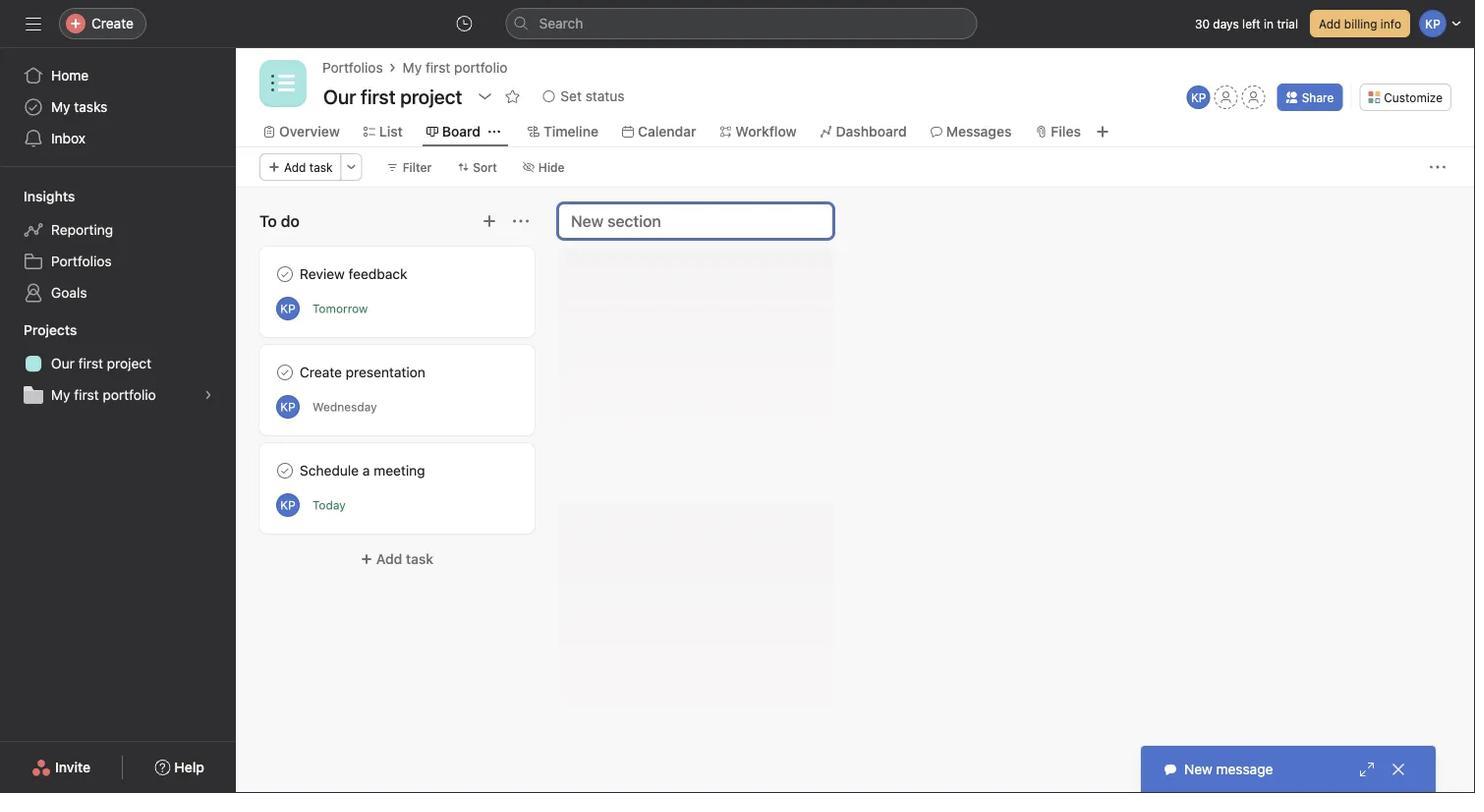 Task type: locate. For each thing, give the bounding box(es) containing it.
0 vertical spatial portfolio
[[454, 59, 507, 76]]

our first project
[[51, 355, 151, 371]]

task
[[309, 160, 333, 174], [406, 551, 433, 567]]

1 vertical spatial add
[[284, 160, 306, 174]]

create up home link
[[91, 15, 134, 31]]

projects
[[24, 322, 77, 338]]

help button
[[142, 750, 217, 785]]

0 vertical spatial add task
[[284, 160, 333, 174]]

1 completed image from the top
[[273, 262, 297, 286]]

my inside projects element
[[51, 387, 70, 403]]

1 vertical spatial my first portfolio
[[51, 387, 156, 403]]

0 horizontal spatial add
[[284, 160, 306, 174]]

add task button down overview link
[[259, 153, 342, 181]]

1 completed checkbox from the top
[[273, 262, 297, 286]]

1 vertical spatial add task button
[[259, 541, 535, 577]]

portfolio up show options image
[[454, 59, 507, 76]]

my
[[403, 59, 422, 76], [51, 99, 70, 115], [51, 387, 70, 403]]

my first portfolio up show options image
[[403, 59, 507, 76]]

kp button
[[1187, 85, 1210, 109], [276, 297, 300, 320], [276, 395, 300, 419], [276, 493, 300, 517]]

more actions image
[[1430, 159, 1446, 175], [346, 161, 357, 173]]

1 horizontal spatial add
[[376, 551, 402, 567]]

portfolios down reporting
[[51, 253, 112, 269]]

1 vertical spatial add task
[[376, 551, 433, 567]]

home link
[[12, 60, 224, 91]]

1 horizontal spatial add task
[[376, 551, 433, 567]]

1 vertical spatial portfolios
[[51, 253, 112, 269]]

first for my tasks
[[78, 355, 103, 371]]

my first portfolio link up show options image
[[403, 57, 507, 79]]

kp down completed checkbox
[[280, 400, 296, 414]]

trial
[[1277, 17, 1298, 30]]

schedule a meeting
[[300, 462, 425, 479]]

kp button for create presentation
[[276, 395, 300, 419]]

kp
[[1191, 90, 1206, 104], [280, 302, 296, 315], [280, 400, 296, 414], [280, 498, 296, 512]]

1 vertical spatial completed image
[[273, 459, 297, 482]]

create inside create popup button
[[91, 15, 134, 31]]

add left billing
[[1319, 17, 1341, 30]]

create
[[91, 15, 134, 31], [300, 364, 342, 380]]

my for the left my first portfolio link
[[51, 387, 70, 403]]

2 vertical spatial first
[[74, 387, 99, 403]]

tomorrow
[[312, 302, 368, 315]]

task down the overview
[[309, 160, 333, 174]]

1 vertical spatial portfolio
[[103, 387, 156, 403]]

completed image for review
[[273, 262, 297, 286]]

1 horizontal spatial portfolios link
[[322, 57, 383, 79]]

add billing info button
[[1310, 10, 1410, 37]]

Completed checkbox
[[273, 361, 297, 384]]

my first portfolio link
[[403, 57, 507, 79], [12, 379, 224, 411]]

board
[[442, 123, 481, 140]]

my left tasks
[[51, 99, 70, 115]]

search list box
[[506, 8, 977, 39]]

our first project link
[[12, 348, 224, 379]]

first right our
[[78, 355, 103, 371]]

today
[[312, 498, 346, 512]]

add task
[[284, 160, 333, 174], [376, 551, 433, 567]]

share button
[[1277, 84, 1343, 111]]

0 vertical spatial my first portfolio link
[[403, 57, 507, 79]]

add task button
[[259, 153, 342, 181], [259, 541, 535, 577]]

tasks
[[74, 99, 107, 115]]

add down overview link
[[284, 160, 306, 174]]

my down our
[[51, 387, 70, 403]]

goals link
[[12, 277, 224, 309]]

0 vertical spatial completed checkbox
[[273, 262, 297, 286]]

add task button down the today button
[[259, 541, 535, 577]]

1 horizontal spatial my first portfolio
[[403, 59, 507, 76]]

more actions image down customize
[[1430, 159, 1446, 175]]

kp left the today button
[[280, 498, 296, 512]]

inbox
[[51, 130, 86, 146]]

0 horizontal spatial task
[[309, 160, 333, 174]]

2 completed image from the top
[[273, 459, 297, 482]]

help
[[174, 759, 204, 775]]

schedule
[[300, 462, 359, 479]]

tab actions image
[[488, 126, 500, 138]]

add task down the meeting
[[376, 551, 433, 567]]

completed checkbox left the schedule
[[273, 459, 297, 482]]

days
[[1213, 17, 1239, 30]]

reporting
[[51, 222, 113, 238]]

insights element
[[0, 179, 236, 312]]

2 completed checkbox from the top
[[273, 459, 297, 482]]

first up board link
[[425, 59, 450, 76]]

messages link
[[930, 121, 1012, 142]]

my first portfolio
[[403, 59, 507, 76], [51, 387, 156, 403]]

1 horizontal spatial create
[[300, 364, 342, 380]]

2 vertical spatial my
[[51, 387, 70, 403]]

2 horizontal spatial add
[[1319, 17, 1341, 30]]

completed image left review
[[273, 262, 297, 286]]

completed checkbox for review feedback
[[273, 262, 297, 286]]

portfolio
[[454, 59, 507, 76], [103, 387, 156, 403]]

completed image
[[273, 361, 297, 384]]

portfolios link up list link
[[322, 57, 383, 79]]

wednesday
[[312, 400, 377, 414]]

portfolio down project
[[103, 387, 156, 403]]

dashboard
[[836, 123, 907, 140]]

portfolios link
[[322, 57, 383, 79], [12, 246, 224, 277]]

portfolios up list link
[[322, 59, 383, 76]]

0 horizontal spatial add task
[[284, 160, 333, 174]]

show options image
[[477, 88, 493, 104]]

my up list
[[403, 59, 422, 76]]

1 vertical spatial my
[[51, 99, 70, 115]]

list
[[379, 123, 403, 140]]

wednesday button
[[312, 400, 377, 414]]

first
[[425, 59, 450, 76], [78, 355, 103, 371], [74, 387, 99, 403]]

completed checkbox left review
[[273, 262, 297, 286]]

Completed checkbox
[[273, 262, 297, 286], [273, 459, 297, 482]]

review
[[300, 266, 345, 282]]

add
[[1319, 17, 1341, 30], [284, 160, 306, 174], [376, 551, 402, 567]]

projects element
[[0, 312, 236, 415]]

feedback
[[348, 266, 407, 282]]

completed image
[[273, 262, 297, 286], [273, 459, 297, 482]]

0 vertical spatial task
[[309, 160, 333, 174]]

first down our first project
[[74, 387, 99, 403]]

completed image left the schedule
[[273, 459, 297, 482]]

portfolios link down reporting
[[12, 246, 224, 277]]

kp left tomorrow button at the top left of page
[[280, 302, 296, 315]]

task down the meeting
[[406, 551, 433, 567]]

kp button left the today button
[[276, 493, 300, 517]]

1 horizontal spatial portfolios
[[322, 59, 383, 76]]

0 horizontal spatial portfolios link
[[12, 246, 224, 277]]

1 vertical spatial completed checkbox
[[273, 459, 297, 482]]

add inside button
[[1319, 17, 1341, 30]]

None text field
[[318, 79, 467, 114]]

projects button
[[0, 320, 77, 340]]

add to starred image
[[504, 88, 520, 104]]

to do
[[259, 212, 300, 230]]

goals
[[51, 284, 87, 301]]

my inside global element
[[51, 99, 70, 115]]

more actions image left filter dropdown button
[[346, 161, 357, 173]]

portfolios
[[322, 59, 383, 76], [51, 253, 112, 269]]

files link
[[1035, 121, 1081, 142]]

calendar
[[638, 123, 696, 140]]

my first portfolio down our first project
[[51, 387, 156, 403]]

1 horizontal spatial portfolio
[[454, 59, 507, 76]]

history image
[[456, 16, 472, 31]]

0 horizontal spatial create
[[91, 15, 134, 31]]

kp for schedule a meeting
[[280, 498, 296, 512]]

1 vertical spatial my first portfolio link
[[12, 379, 224, 411]]

0 vertical spatial completed image
[[273, 262, 297, 286]]

more section actions image
[[513, 213, 529, 229]]

my tasks link
[[12, 91, 224, 123]]

invite
[[55, 759, 91, 775]]

home
[[51, 67, 89, 84]]

our
[[51, 355, 75, 371]]

kp button down review
[[276, 297, 300, 320]]

add task down the overview
[[284, 160, 333, 174]]

search
[[539, 15, 583, 31]]

1 vertical spatial create
[[300, 364, 342, 380]]

expand new message image
[[1359, 762, 1375, 777]]

create right completed checkbox
[[300, 364, 342, 380]]

add down the meeting
[[376, 551, 402, 567]]

0 horizontal spatial my first portfolio
[[51, 387, 156, 403]]

0 horizontal spatial portfolios
[[51, 253, 112, 269]]

0 horizontal spatial more actions image
[[346, 161, 357, 173]]

0 vertical spatial add
[[1319, 17, 1341, 30]]

0 vertical spatial create
[[91, 15, 134, 31]]

1 vertical spatial first
[[78, 355, 103, 371]]

board link
[[426, 121, 481, 142]]

kp button down completed checkbox
[[276, 395, 300, 419]]

0 vertical spatial add task button
[[259, 153, 342, 181]]

0 horizontal spatial portfolio
[[103, 387, 156, 403]]

2 vertical spatial add
[[376, 551, 402, 567]]

add task image
[[482, 213, 497, 229]]

list link
[[363, 121, 403, 142]]

left
[[1242, 17, 1260, 30]]

1 vertical spatial task
[[406, 551, 433, 567]]

workflow
[[735, 123, 797, 140]]

my first portfolio link down project
[[12, 379, 224, 411]]

30 days left in trial
[[1195, 17, 1298, 30]]



Task type: vqa. For each thing, say whether or not it's contained in the screenshot.
3rd 'Completed' 'image' from the bottom
yes



Task type: describe. For each thing, give the bounding box(es) containing it.
timeline link
[[528, 121, 598, 142]]

portfolio inside projects element
[[103, 387, 156, 403]]

create presentation
[[300, 364, 425, 380]]

0 vertical spatial portfolios
[[322, 59, 383, 76]]

sort
[[473, 160, 497, 174]]

presentation
[[346, 364, 425, 380]]

New section text field
[[558, 203, 833, 239]]

1 horizontal spatial more actions image
[[1430, 159, 1446, 175]]

list image
[[271, 72, 295, 95]]

hide sidebar image
[[26, 16, 41, 31]]

project
[[107, 355, 151, 371]]

review feedback
[[300, 266, 407, 282]]

workflow link
[[720, 121, 797, 142]]

timeline
[[543, 123, 598, 140]]

kp for create presentation
[[280, 400, 296, 414]]

files
[[1051, 123, 1081, 140]]

calendar link
[[622, 121, 696, 142]]

insights
[[24, 188, 75, 204]]

add for 2nd add task 'button' from the bottom
[[284, 160, 306, 174]]

add billing info
[[1319, 17, 1401, 30]]

kp button for review feedback
[[276, 297, 300, 320]]

insights button
[[0, 187, 75, 206]]

filter
[[403, 160, 432, 174]]

in
[[1264, 17, 1274, 30]]

invite button
[[19, 750, 103, 785]]

0 horizontal spatial my first portfolio link
[[12, 379, 224, 411]]

reporting link
[[12, 214, 224, 246]]

share
[[1302, 90, 1334, 104]]

create for create presentation
[[300, 364, 342, 380]]

kp down '30'
[[1191, 90, 1206, 104]]

first for reporting
[[74, 387, 99, 403]]

customize button
[[1359, 84, 1451, 111]]

0 vertical spatial my first portfolio
[[403, 59, 507, 76]]

global element
[[0, 48, 236, 166]]

meeting
[[374, 462, 425, 479]]

info
[[1381, 17, 1401, 30]]

portfolios inside insights element
[[51, 253, 112, 269]]

a
[[362, 462, 370, 479]]

my tasks
[[51, 99, 107, 115]]

add task for 2nd add task 'button' from the bottom
[[284, 160, 333, 174]]

hide button
[[514, 153, 573, 181]]

status
[[585, 88, 624, 104]]

create for create
[[91, 15, 134, 31]]

hide
[[538, 160, 565, 174]]

set status button
[[534, 83, 633, 110]]

tomorrow button
[[312, 302, 368, 315]]

search button
[[506, 8, 977, 39]]

set status
[[560, 88, 624, 104]]

add task for 1st add task 'button' from the bottom
[[376, 551, 433, 567]]

add tab image
[[1095, 124, 1110, 140]]

30
[[1195, 17, 1210, 30]]

overview
[[279, 123, 340, 140]]

0 vertical spatial my
[[403, 59, 422, 76]]

overview link
[[263, 121, 340, 142]]

close image
[[1390, 762, 1406, 777]]

add for 1st add task 'button' from the bottom
[[376, 551, 402, 567]]

0 vertical spatial first
[[425, 59, 450, 76]]

kp button down '30'
[[1187, 85, 1210, 109]]

messages
[[946, 123, 1012, 140]]

see details, my first portfolio image
[[202, 389, 214, 401]]

create button
[[59, 8, 146, 39]]

kp for review feedback
[[280, 302, 296, 315]]

customize
[[1384, 90, 1443, 104]]

set
[[560, 88, 582, 104]]

kp button for schedule a meeting
[[276, 493, 300, 517]]

filter button
[[378, 153, 441, 181]]

dashboard link
[[820, 121, 907, 142]]

billing
[[1344, 17, 1377, 30]]

2 add task button from the top
[[259, 541, 535, 577]]

0 vertical spatial portfolios link
[[322, 57, 383, 79]]

today button
[[312, 498, 346, 512]]

1 horizontal spatial my first portfolio link
[[403, 57, 507, 79]]

new message
[[1184, 761, 1273, 777]]

1 horizontal spatial task
[[406, 551, 433, 567]]

1 add task button from the top
[[259, 153, 342, 181]]

my first portfolio inside my first portfolio link
[[51, 387, 156, 403]]

sort button
[[448, 153, 506, 181]]

completed image for schedule
[[273, 459, 297, 482]]

completed checkbox for schedule a meeting
[[273, 459, 297, 482]]

inbox link
[[12, 123, 224, 154]]

my for my tasks link
[[51, 99, 70, 115]]

1 vertical spatial portfolios link
[[12, 246, 224, 277]]



